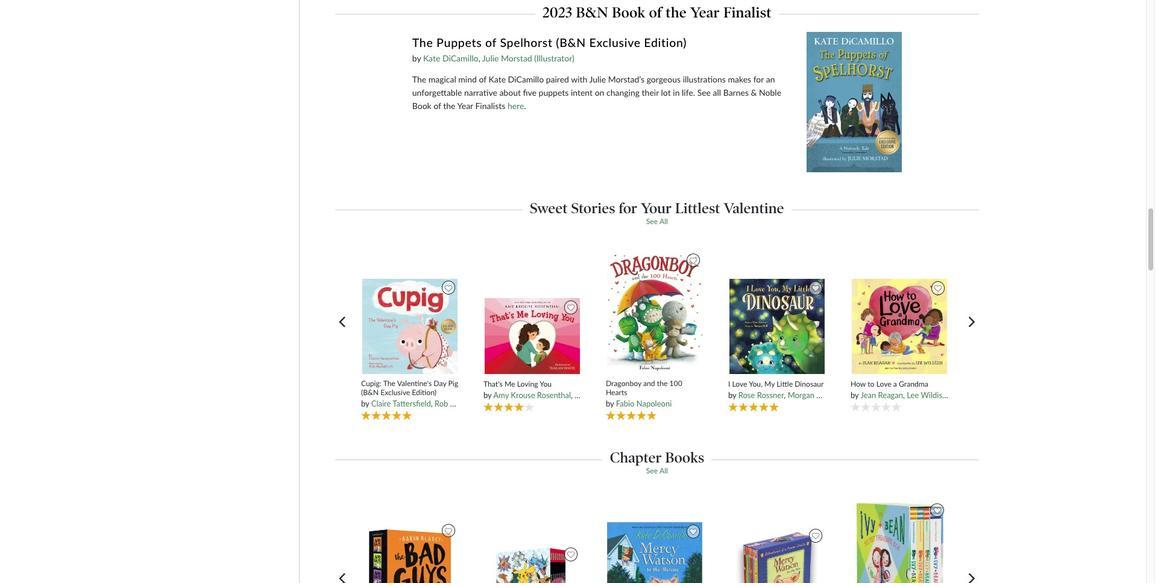 Task type: locate. For each thing, give the bounding box(es) containing it.
1 love from the left
[[732, 380, 747, 389]]

morstad's
[[608, 74, 645, 85]]

, down 'little'
[[784, 391, 786, 400]]

(illustrator) inside how to love a grandma by jean reagan , lee wildish (illustrator)
[[949, 391, 986, 400]]

and
[[643, 379, 655, 388]]

for left your
[[619, 200, 637, 217]]

0 vertical spatial see all link
[[646, 217, 668, 226]]

to
[[868, 380, 875, 389]]

book down unforgettable
[[412, 101, 432, 111]]

the inside the puppets of spelhorst (b&n exclusive edition) by kate dicamillo , julie morstad (illustrator)
[[412, 36, 433, 50]]

by down how
[[851, 391, 859, 400]]

year left finalist
[[690, 3, 720, 21]]

love right i on the right of the page
[[732, 380, 747, 389]]

all down your
[[660, 217, 668, 226]]

huff
[[817, 391, 832, 400]]

(illustrator) inside that's me loving you by amy krouse rosenthal , teagan white (illustrator)
[[624, 391, 661, 400]]

tattersfield
[[393, 399, 431, 409]]

all inside chapter books see all
[[660, 467, 668, 476]]

, left lee
[[903, 391, 905, 400]]

100
[[670, 379, 682, 388]]

morgan
[[788, 391, 815, 400]]

0 vertical spatial for
[[754, 74, 764, 85]]

see down chapter at the right bottom of the page
[[646, 467, 658, 476]]

the inside the magical mind of kate dicamillo paired with julie morstad's gorgeous illustrations makes for an unforgettable narrative about five puppets intent on changing their lot in life. see all barnes & noble book of the year finalists
[[443, 101, 456, 111]]

love inside i love you, my little dinosaur by rose rossner , morgan huff (illustrator)
[[732, 380, 747, 389]]

2 vertical spatial see
[[646, 467, 658, 476]]

2 see all link from the top
[[646, 467, 668, 476]]

0 horizontal spatial kate
[[423, 53, 440, 64]]

rose
[[738, 391, 755, 400]]

1 horizontal spatial year
[[690, 3, 720, 21]]

by down that's on the bottom
[[484, 391, 492, 400]]

1 vertical spatial exclusive
[[381, 388, 410, 397]]

classic chapter book collection (pokémon) image
[[484, 545, 581, 584]]

all down books
[[660, 467, 668, 476]]

, down puppets
[[478, 53, 480, 64]]

2 love from the left
[[876, 380, 892, 389]]

0 vertical spatial the
[[666, 3, 687, 21]]

book right the b&n
[[612, 3, 646, 21]]

(illustrator) up "paired"
[[534, 53, 574, 64]]

,
[[478, 53, 480, 64], [571, 391, 573, 400], [784, 391, 786, 400], [903, 391, 905, 400], [431, 399, 433, 409]]

1 vertical spatial see all link
[[646, 467, 668, 476]]

1 vertical spatial (b&n
[[361, 388, 379, 397]]

1 horizontal spatial julie
[[589, 74, 606, 85]]

1 horizontal spatial (b&n
[[556, 36, 586, 50]]

2 vertical spatial the
[[657, 379, 668, 388]]

dicamillo down puppets
[[443, 53, 478, 64]]

kate inside the puppets of spelhorst (b&n exclusive edition) by kate dicamillo , julie morstad (illustrator)
[[423, 53, 440, 64]]

gorgeous
[[647, 74, 681, 85]]

year down narrative
[[457, 101, 473, 111]]

1 vertical spatial for
[[619, 200, 637, 217]]

0 horizontal spatial (b&n
[[361, 388, 379, 397]]

edition)
[[644, 36, 687, 50], [412, 388, 437, 397]]

see all link down your
[[646, 217, 668, 226]]

the for puppets
[[412, 36, 433, 50]]

1 horizontal spatial edition)
[[644, 36, 687, 50]]

0 vertical spatial dicamillo
[[443, 53, 478, 64]]

1 all from the top
[[660, 217, 668, 226]]

0 vertical spatial edition)
[[644, 36, 687, 50]]

, inside cupig: the valentine's day pig (b&n exclusive edition) by claire tattersfield , rob sayegh jr. (illustrator)
[[431, 399, 433, 409]]

kate
[[423, 53, 440, 64], [489, 74, 506, 85]]

1 vertical spatial edition)
[[412, 388, 437, 397]]

edition) down 2023 b&n book of the year finalist
[[644, 36, 687, 50]]

by down hearts
[[606, 399, 614, 409]]

1 vertical spatial kate
[[489, 74, 506, 85]]

by down i on the right of the page
[[728, 391, 736, 400]]

(illustrator) right the wildish
[[949, 391, 986, 400]]

for left an
[[754, 74, 764, 85]]

teagan
[[575, 391, 599, 400]]

exclusive
[[589, 36, 641, 50], [381, 388, 410, 397]]

amy
[[493, 391, 509, 400]]

i love you, my little dinosaur link
[[728, 380, 826, 389]]

exclusive down the b&n
[[589, 36, 641, 50]]

you
[[540, 380, 552, 389]]

0 vertical spatial year
[[690, 3, 720, 21]]

0 vertical spatial julie
[[482, 53, 499, 64]]

1 horizontal spatial for
[[754, 74, 764, 85]]

the right the cupig:
[[383, 379, 396, 388]]

2 vertical spatial the
[[383, 379, 396, 388]]

(illustrator) down 'me'
[[486, 399, 523, 409]]

about
[[499, 88, 521, 98]]

1 horizontal spatial love
[[876, 380, 892, 389]]

see down your
[[646, 217, 658, 226]]

the
[[666, 3, 687, 21], [443, 101, 456, 111], [657, 379, 668, 388]]

exclusive up claire tattersfield link
[[381, 388, 410, 397]]

how to love a grandma link
[[851, 380, 949, 389]]

edition) down valentine's
[[412, 388, 437, 397]]

1 vertical spatial the
[[412, 74, 426, 85]]

1 vertical spatial the
[[443, 101, 456, 111]]

1 horizontal spatial kate
[[489, 74, 506, 85]]

year
[[690, 3, 720, 21], [457, 101, 473, 111]]

(b&n
[[556, 36, 586, 50], [361, 388, 379, 397]]

for
[[754, 74, 764, 85], [619, 200, 637, 217]]

by inside i love you, my little dinosaur by rose rossner , morgan huff (illustrator)
[[728, 391, 736, 400]]

0 horizontal spatial julie
[[482, 53, 499, 64]]

the inside the magical mind of kate dicamillo paired with julie morstad's gorgeous illustrations makes for an unforgettable narrative about five puppets intent on changing their lot in life. see all barnes & noble book of the year finalists
[[412, 74, 426, 85]]

for inside "sweet stories for your littlest valentine see all"
[[619, 200, 637, 217]]

exclusive inside the puppets of spelhorst (b&n exclusive edition) by kate dicamillo , julie morstad (illustrator)
[[589, 36, 641, 50]]

(illustrator) inside the puppets of spelhorst (b&n exclusive edition) by kate dicamillo , julie morstad (illustrator)
[[534, 53, 574, 64]]

.
[[524, 101, 526, 111]]

1 vertical spatial see
[[646, 217, 658, 226]]

0 horizontal spatial dicamillo
[[443, 53, 478, 64]]

the up kate dicamillo link
[[412, 36, 433, 50]]

see
[[697, 88, 711, 98], [646, 217, 658, 226], [646, 467, 658, 476]]

ivy and bean secret treasure box image
[[852, 501, 947, 584]]

1 vertical spatial book
[[412, 101, 432, 111]]

julie
[[482, 53, 499, 64], [589, 74, 606, 85]]

(b&n inside cupig: the valentine's day pig (b&n exclusive edition) by claire tattersfield , rob sayegh jr. (illustrator)
[[361, 388, 379, 397]]

by inside how to love a grandma by jean reagan , lee wildish (illustrator)
[[851, 391, 859, 400]]

the
[[412, 36, 433, 50], [412, 74, 426, 85], [383, 379, 396, 388]]

edition) inside cupig: the valentine's day pig (b&n exclusive edition) by claire tattersfield , rob sayegh jr. (illustrator)
[[412, 388, 437, 397]]

by
[[412, 53, 421, 64], [484, 391, 492, 400], [728, 391, 736, 400], [851, 391, 859, 400], [361, 399, 369, 409], [606, 399, 614, 409]]

see all link
[[646, 217, 668, 226], [646, 467, 668, 476]]

1 horizontal spatial dicamillo
[[508, 74, 544, 85]]

see inside the magical mind of kate dicamillo paired with julie morstad's gorgeous illustrations makes for an unforgettable narrative about five puppets intent on changing their lot in life. see all barnes & noble book of the year finalists
[[697, 88, 711, 98]]

0 horizontal spatial exclusive
[[381, 388, 410, 397]]

rosenthal
[[537, 391, 571, 400]]

see left all
[[697, 88, 711, 98]]

b&n
[[576, 3, 608, 21]]

(illustrator) down and in the bottom right of the page
[[624, 391, 661, 400]]

by left claire
[[361, 399, 369, 409]]

paired
[[546, 74, 569, 85]]

1 vertical spatial dicamillo
[[508, 74, 544, 85]]

0 horizontal spatial love
[[732, 380, 747, 389]]

by inside dragonboy and the 100 hearts by fabio napoleoni
[[606, 399, 614, 409]]

love left a
[[876, 380, 892, 389]]

1 vertical spatial all
[[660, 467, 668, 476]]

magical
[[429, 74, 456, 85]]

jr.
[[477, 399, 484, 409]]

, left rob
[[431, 399, 433, 409]]

noble
[[759, 88, 781, 98]]

dicamillo up the five on the top left of the page
[[508, 74, 544, 85]]

fabio
[[616, 399, 635, 409]]

julie left morstad
[[482, 53, 499, 64]]

1 horizontal spatial exclusive
[[589, 36, 641, 50]]

napoleoni
[[637, 399, 672, 409]]

1 horizontal spatial book
[[612, 3, 646, 21]]

here
[[508, 101, 524, 111]]

finalists
[[475, 101, 505, 111]]

, inside how to love a grandma by jean reagan , lee wildish (illustrator)
[[903, 391, 905, 400]]

kate up magical
[[423, 53, 440, 64]]

by left kate dicamillo link
[[412, 53, 421, 64]]

0 vertical spatial exclusive
[[589, 36, 641, 50]]

0 horizontal spatial book
[[412, 101, 432, 111]]

how
[[851, 380, 866, 389]]

see all link for all
[[646, 467, 668, 476]]

(illustrator) down how
[[834, 391, 871, 400]]

(b&n down the cupig:
[[361, 388, 379, 397]]

0 vertical spatial see
[[697, 88, 711, 98]]

dicamillo
[[443, 53, 478, 64], [508, 74, 544, 85]]

all inside "sweet stories for your littlest valentine see all"
[[660, 217, 668, 226]]

julie morstad (illustrator) link
[[482, 53, 574, 64]]

1 vertical spatial julie
[[589, 74, 606, 85]]

of
[[649, 3, 662, 21], [485, 36, 497, 50], [479, 74, 487, 85], [434, 101, 441, 111]]

mind
[[458, 74, 477, 85]]

0 horizontal spatial edition)
[[412, 388, 437, 397]]

the for magical
[[412, 74, 426, 85]]

kate up about
[[489, 74, 506, 85]]

rose rossner link
[[738, 391, 784, 400]]

julie up on
[[589, 74, 606, 85]]

year inside the magical mind of kate dicamillo paired with julie morstad's gorgeous illustrations makes for an unforgettable narrative about five puppets intent on changing their lot in life. see all barnes & noble book of the year finalists
[[457, 101, 473, 111]]

by inside cupig: the valentine's day pig (b&n exclusive edition) by claire tattersfield , rob sayegh jr. (illustrator)
[[361, 399, 369, 409]]

1 see all link from the top
[[646, 217, 668, 226]]

life.
[[682, 88, 695, 98]]

0 vertical spatial the
[[412, 36, 433, 50]]

pig
[[448, 379, 458, 388]]

1 vertical spatial year
[[457, 101, 473, 111]]

&
[[751, 88, 757, 98]]

(b&n down 2023
[[556, 36, 586, 50]]

the up unforgettable
[[412, 74, 426, 85]]

2023
[[543, 3, 572, 21]]

0 vertical spatial kate
[[423, 53, 440, 64]]

jean
[[861, 391, 876, 400]]

here .
[[508, 101, 526, 111]]

barnes
[[723, 88, 749, 98]]

2 all from the top
[[660, 467, 668, 476]]

stories
[[571, 200, 615, 217]]

0 horizontal spatial year
[[457, 101, 473, 111]]

see all link down chapter at the right bottom of the page
[[646, 467, 668, 476]]

0 horizontal spatial for
[[619, 200, 637, 217]]

0 vertical spatial (b&n
[[556, 36, 586, 50]]

, inside i love you, my little dinosaur by rose rossner , morgan huff (illustrator)
[[784, 391, 786, 400]]

dicamillo inside the puppets of spelhorst (b&n exclusive edition) by kate dicamillo , julie morstad (illustrator)
[[443, 53, 478, 64]]

that's me loving you image
[[484, 298, 581, 375]]

0 vertical spatial all
[[660, 217, 668, 226]]

book
[[612, 3, 646, 21], [412, 101, 432, 111]]

all
[[660, 217, 668, 226], [660, 467, 668, 476]]

, left teagan
[[571, 391, 573, 400]]



Task type: vqa. For each thing, say whether or not it's contained in the screenshot.


Task type: describe. For each thing, give the bounding box(es) containing it.
puppets
[[539, 88, 569, 98]]

2023 b&n book of the year finalist
[[543, 3, 772, 21]]

i love you, my little dinosaur image
[[729, 279, 826, 375]]

fabio napoleoni link
[[616, 399, 672, 409]]

you,
[[749, 380, 763, 389]]

jean reagan link
[[861, 391, 903, 400]]

how to love a grandma by jean reagan , lee wildish (illustrator)
[[851, 380, 986, 400]]

mercy watson boxed set: adventures of a porcine wonder image
[[729, 527, 826, 584]]

finalist
[[724, 3, 772, 21]]

changing
[[607, 88, 640, 98]]

i
[[728, 380, 730, 389]]

dragonboy and the 100 hearts link
[[606, 379, 704, 398]]

kate inside the magical mind of kate dicamillo paired with julie morstad's gorgeous illustrations makes for an unforgettable narrative about five puppets intent on changing their lot in life. see all barnes & noble book of the year finalists
[[489, 74, 506, 85]]

the bad guys box set: books 1-5 image
[[362, 521, 458, 584]]

their
[[642, 88, 659, 98]]

(b&n inside the puppets of spelhorst (b&n exclusive edition) by kate dicamillo , julie morstad (illustrator)
[[556, 36, 586, 50]]

for inside the magical mind of kate dicamillo paired with julie morstad's gorgeous illustrations makes for an unforgettable narrative about five puppets intent on changing their lot in life. see all barnes & noble book of the year finalists
[[754, 74, 764, 85]]

the puppets of spelhorst (b&n exclusive edition) link
[[412, 35, 789, 52]]

dinosaur
[[795, 380, 824, 389]]

mercy watson to the rescue (mercy watson series #1) image
[[607, 522, 703, 584]]

claire tattersfield link
[[371, 399, 431, 409]]

of inside the puppets of spelhorst (b&n exclusive edition) by kate dicamillo , julie morstad (illustrator)
[[485, 36, 497, 50]]

see inside chapter books see all
[[646, 467, 658, 476]]

the puppets of spelhorst (b&n exclusive edition) image
[[807, 32, 902, 172]]

illustrations
[[683, 74, 726, 85]]

i love you, my little dinosaur by rose rossner , morgan huff (illustrator)
[[728, 380, 871, 400]]

hearts
[[606, 388, 627, 397]]

cupig: the valentine's day pig (b&n exclusive edition) by claire tattersfield , rob sayegh jr. (illustrator)
[[361, 379, 523, 409]]

love inside how to love a grandma by jean reagan , lee wildish (illustrator)
[[876, 380, 892, 389]]

the inside dragonboy and the 100 hearts by fabio napoleoni
[[657, 379, 668, 388]]

an
[[766, 74, 775, 85]]

grandma
[[899, 380, 929, 389]]

reagan
[[878, 391, 903, 400]]

julie inside the puppets of spelhorst (b&n exclusive edition) by kate dicamillo , julie morstad (illustrator)
[[482, 53, 499, 64]]

cupig: the valentine's day pig (b&n exclusive edition) image
[[362, 278, 458, 375]]

, inside that's me loving you by amy krouse rosenthal , teagan white (illustrator)
[[571, 391, 573, 400]]

littlest
[[675, 200, 720, 217]]

valentine's
[[397, 379, 432, 388]]

my
[[765, 380, 775, 389]]

intent
[[571, 88, 593, 98]]

narrative
[[464, 88, 497, 98]]

books
[[665, 449, 704, 467]]

dragonboy
[[606, 379, 641, 388]]

amy krouse rosenthal link
[[493, 391, 571, 400]]

chapter
[[610, 449, 662, 467]]

kate dicamillo link
[[423, 53, 478, 64]]

all
[[713, 88, 721, 98]]

edition) inside the puppets of spelhorst (b&n exclusive edition) by kate dicamillo , julie morstad (illustrator)
[[644, 36, 687, 50]]

in
[[673, 88, 680, 98]]

claire
[[371, 399, 391, 409]]

here link
[[508, 101, 524, 111]]

julie inside the magical mind of kate dicamillo paired with julie morstad's gorgeous illustrations makes for an unforgettable narrative about five puppets intent on changing their lot in life. see all barnes & noble book of the year finalists
[[589, 74, 606, 85]]

that's
[[484, 380, 503, 389]]

lot
[[661, 88, 671, 98]]

by inside the puppets of spelhorst (b&n exclusive edition) by kate dicamillo , julie morstad (illustrator)
[[412, 53, 421, 64]]

dragonboy and the 100 hearts by fabio napoleoni
[[606, 379, 682, 409]]

valentine
[[724, 200, 784, 217]]

on
[[595, 88, 604, 98]]

lee
[[907, 391, 919, 400]]

morgan huff (illustrator) link
[[788, 391, 871, 400]]

book inside the magical mind of kate dicamillo paired with julie morstad's gorgeous illustrations makes for an unforgettable narrative about five puppets intent on changing their lot in life. see all barnes & noble book of the year finalists
[[412, 101, 432, 111]]

cupig: the valentine's day pig (b&n exclusive edition) link
[[361, 379, 459, 398]]

by inside that's me loving you by amy krouse rosenthal , teagan white (illustrator)
[[484, 391, 492, 400]]

rossner
[[757, 391, 784, 400]]

the magical mind of kate dicamillo paired with julie morstad's gorgeous illustrations makes for an unforgettable narrative about five puppets intent on changing their lot in life. see all barnes & noble book of the year finalists
[[412, 74, 781, 111]]

wildish
[[921, 391, 947, 400]]

see inside "sweet stories for your littlest valentine see all"
[[646, 217, 658, 226]]

puppets
[[437, 36, 482, 50]]

dicamillo inside the magical mind of kate dicamillo paired with julie morstad's gorgeous illustrations makes for an unforgettable narrative about five puppets intent on changing their lot in life. see all barnes & noble book of the year finalists
[[508, 74, 544, 85]]

spelhorst
[[500, 36, 553, 50]]

a
[[894, 380, 897, 389]]

, inside the puppets of spelhorst (b&n exclusive edition) by kate dicamillo , julie morstad (illustrator)
[[478, 53, 480, 64]]

me
[[505, 380, 515, 389]]

white
[[601, 391, 622, 400]]

dragonboy and the 100 hearts image
[[607, 251, 703, 375]]

teagan white (illustrator) link
[[575, 391, 661, 400]]

sayegh
[[450, 399, 475, 409]]

day
[[434, 379, 446, 388]]

lee wildish (illustrator) link
[[907, 391, 986, 400]]

makes
[[728, 74, 751, 85]]

(illustrator) inside i love you, my little dinosaur by rose rossner , morgan huff (illustrator)
[[834, 391, 871, 400]]

cupig:
[[361, 379, 382, 388]]

with
[[571, 74, 588, 85]]

rob
[[435, 399, 448, 409]]

your
[[641, 200, 672, 217]]

morstad
[[501, 53, 532, 64]]

little
[[777, 380, 793, 389]]

sweet
[[530, 200, 568, 217]]

exclusive inside cupig: the valentine's day pig (b&n exclusive edition) by claire tattersfield , rob sayegh jr. (illustrator)
[[381, 388, 410, 397]]

unforgettable
[[412, 88, 462, 98]]

the puppets of spelhorst (b&n exclusive edition) by kate dicamillo , julie morstad (illustrator)
[[412, 36, 687, 64]]

see all link for your
[[646, 217, 668, 226]]

0 vertical spatial book
[[612, 3, 646, 21]]

(illustrator) inside cupig: the valentine's day pig (b&n exclusive edition) by claire tattersfield , rob sayegh jr. (illustrator)
[[486, 399, 523, 409]]

five
[[523, 88, 537, 98]]

chapter books see all
[[610, 449, 704, 476]]

how to love a grandma image
[[852, 279, 948, 375]]

the inside cupig: the valentine's day pig (b&n exclusive edition) by claire tattersfield , rob sayegh jr. (illustrator)
[[383, 379, 396, 388]]

rob sayegh jr. (illustrator) link
[[435, 399, 523, 409]]



